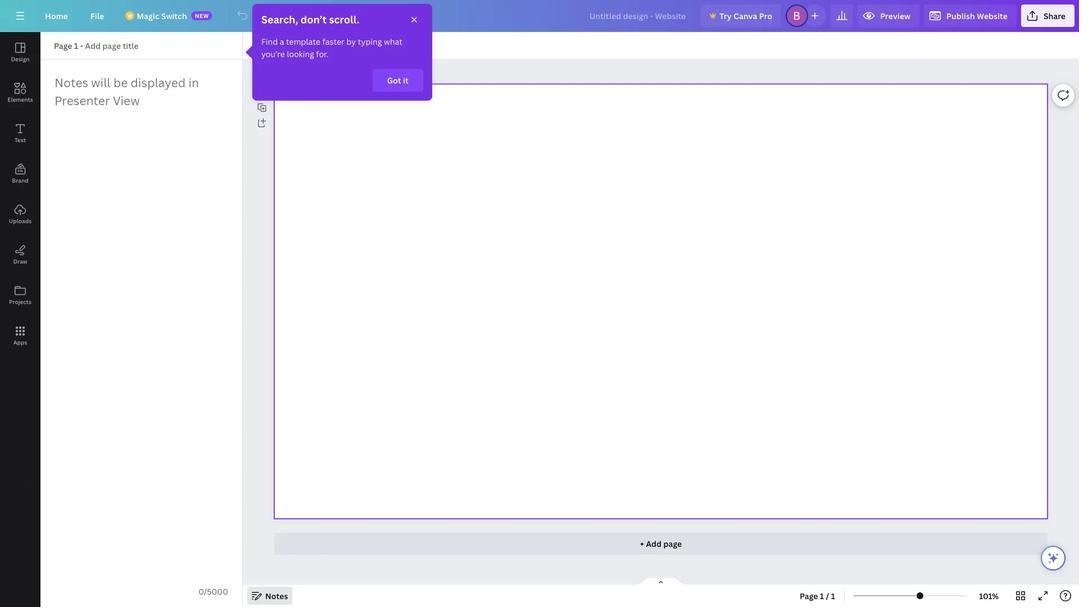 Task type: describe. For each thing, give the bounding box(es) containing it.
notes
[[265, 591, 288, 601]]

brand
[[12, 177, 29, 184]]

try canva pro button
[[701, 4, 782, 27]]

file button
[[81, 4, 113, 27]]

design button
[[0, 32, 40, 73]]

search,
[[261, 13, 298, 26]]

magic
[[137, 10, 159, 21]]

magic switch
[[137, 10, 187, 21]]

add
[[646, 539, 662, 549]]

page
[[664, 539, 682, 549]]

Design title text field
[[581, 4, 696, 27]]

what
[[384, 36, 403, 47]]

it
[[403, 75, 409, 86]]

page 1 / 1
[[800, 591, 836, 601]]

+ add page button
[[274, 533, 1048, 555]]

apps
[[13, 338, 27, 346]]

typing
[[358, 36, 382, 47]]

publish
[[947, 10, 975, 21]]

Page title text field
[[85, 39, 140, 52]]

draw
[[13, 258, 27, 265]]

show pages image
[[634, 577, 688, 586]]

got it
[[387, 75, 409, 86]]

share
[[1044, 10, 1066, 21]]

uploads
[[9, 217, 32, 225]]

by
[[347, 36, 356, 47]]

publish website button
[[924, 4, 1017, 27]]

search, don't scroll.
[[261, 13, 360, 26]]

text
[[15, 136, 26, 144]]

main menu bar
[[0, 0, 1080, 32]]

canva
[[734, 10, 758, 21]]

switch
[[161, 10, 187, 21]]

draw button
[[0, 234, 40, 275]]

preview button
[[858, 4, 920, 27]]

projects
[[9, 298, 31, 306]]

you're
[[261, 49, 285, 59]]

try
[[720, 10, 732, 21]]

-
[[80, 40, 83, 51]]

got it button
[[373, 69, 423, 92]]



Task type: vqa. For each thing, say whether or not it's contained in the screenshot.
'locations'
no



Task type: locate. For each thing, give the bounding box(es) containing it.
website
[[977, 10, 1008, 21]]

got
[[387, 75, 401, 86]]

0 horizontal spatial /
[[204, 586, 207, 597]]

101%
[[979, 591, 999, 601]]

0 vertical spatial page
[[54, 40, 72, 51]]

+
[[640, 539, 644, 549]]

faster
[[322, 36, 345, 47]]

new
[[195, 12, 209, 19]]

1 vertical spatial page
[[800, 591, 818, 601]]

1
[[74, 40, 78, 51], [820, 591, 824, 601], [831, 591, 836, 601]]

0 out of 5,000 characters used element
[[199, 586, 228, 597]]

don't
[[301, 13, 327, 26]]

5000
[[207, 586, 228, 597]]

apps button
[[0, 315, 40, 356]]

1 horizontal spatial /
[[826, 591, 830, 601]]

0
[[199, 586, 204, 597]]

pro
[[760, 10, 773, 21]]

1 horizontal spatial 1
[[820, 591, 824, 601]]

/
[[204, 586, 207, 597], [826, 591, 830, 601]]

file
[[90, 10, 104, 21]]

preview
[[881, 10, 911, 21]]

page
[[54, 40, 72, 51], [800, 591, 818, 601]]

for.
[[316, 49, 329, 59]]

find
[[261, 36, 278, 47]]

elements button
[[0, 73, 40, 113]]

find a template faster by typing what you're looking for.
[[261, 36, 403, 59]]

publish website
[[947, 10, 1008, 21]]

page for page 1 -
[[54, 40, 72, 51]]

1 for /
[[820, 591, 824, 601]]

elements
[[7, 96, 33, 103]]

side panel tab list
[[0, 32, 40, 356]]

uploads button
[[0, 194, 40, 234]]

Notes will be displayed in Presenter View text field
[[41, 60, 242, 581]]

101% button
[[971, 587, 1008, 605]]

home
[[45, 10, 68, 21]]

+ add page
[[640, 539, 682, 549]]

canva assistant image
[[1047, 552, 1060, 565]]

0 horizontal spatial page
[[54, 40, 72, 51]]

home link
[[36, 4, 77, 27]]

projects button
[[0, 275, 40, 315]]

looking
[[287, 49, 314, 59]]

1 for -
[[74, 40, 78, 51]]

brand button
[[0, 154, 40, 194]]

page 1 -
[[54, 40, 85, 51]]

a
[[280, 36, 284, 47]]

1 horizontal spatial page
[[800, 591, 818, 601]]

0 / 5000
[[199, 586, 228, 597]]

share button
[[1022, 4, 1075, 27]]

2 horizontal spatial 1
[[831, 591, 836, 601]]

scroll.
[[329, 13, 360, 26]]

notes button
[[247, 587, 293, 605]]

design
[[11, 55, 30, 63]]

text button
[[0, 113, 40, 154]]

try canva pro
[[720, 10, 773, 21]]

page for page 1 / 1
[[800, 591, 818, 601]]

0 horizontal spatial 1
[[74, 40, 78, 51]]

template
[[286, 36, 321, 47]]



